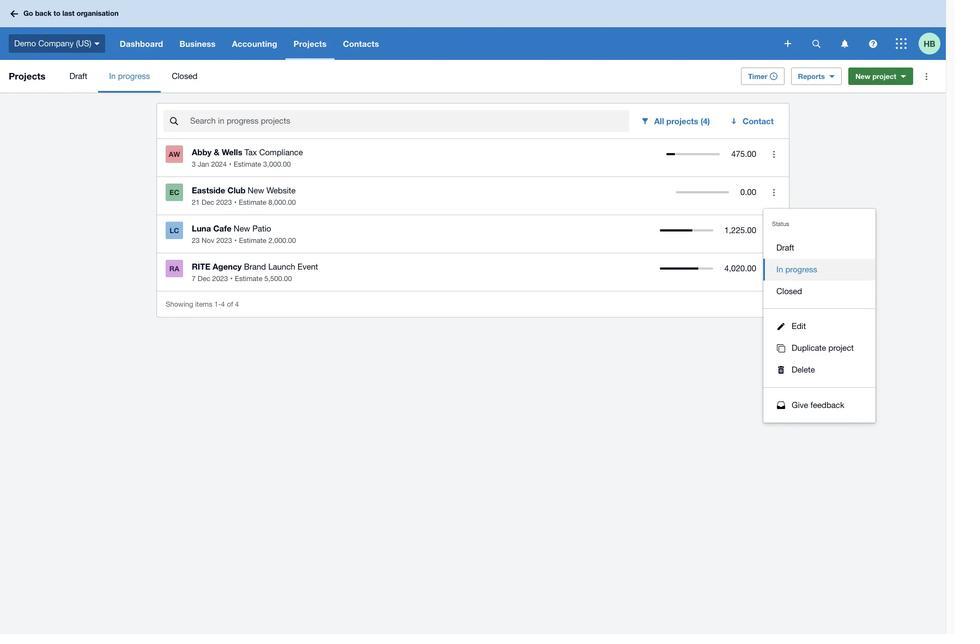 Task type: locate. For each thing, give the bounding box(es) containing it.
new inside eastside club new website 21 dec 2023 • estimate 8,000.00
[[248, 186, 264, 195]]

4 left of
[[221, 300, 225, 308]]

project inside popup button
[[873, 72, 897, 81]]

2023
[[216, 199, 232, 207], [217, 237, 232, 245], [212, 275, 228, 283]]

estimate down tax
[[234, 160, 261, 169]]

1 horizontal spatial in progress
[[777, 265, 818, 274]]

rite agency brand launch event 7 dec 2023 • estimate 5,500.00
[[192, 262, 318, 283]]

0 vertical spatial projects
[[294, 39, 327, 49]]

banner
[[0, 0, 947, 60]]

0 horizontal spatial in
[[109, 71, 116, 81]]

• up agency
[[234, 237, 237, 245]]

0 vertical spatial new
[[856, 72, 871, 81]]

1 vertical spatial progress
[[786, 265, 818, 274]]

new right cafe
[[234, 224, 250, 233]]

21
[[192, 199, 200, 207]]

2023 down agency
[[212, 275, 228, 283]]

1 vertical spatial project
[[829, 344, 855, 353]]

wrapper image inside edit button
[[775, 323, 788, 330]]

closed for closed link on the left top
[[172, 71, 198, 81]]

projects down 'demo'
[[9, 70, 45, 82]]

project
[[873, 72, 897, 81], [829, 344, 855, 353]]

0 horizontal spatial project
[[829, 344, 855, 353]]

2023 inside eastside club new website 21 dec 2023 • estimate 8,000.00
[[216, 199, 232, 207]]

new project
[[856, 72, 897, 81]]

• inside 'luna cafe new patio 23 nov 2023 • estimate 2,000.00'
[[234, 237, 237, 245]]

delete
[[792, 365, 816, 375]]

draft
[[69, 71, 87, 81], [777, 243, 795, 252]]

1 vertical spatial dec
[[198, 275, 210, 283]]

new for eastside club
[[248, 186, 264, 195]]

svg image left the go
[[10, 10, 18, 17]]

in progress inside 'button'
[[777, 265, 818, 274]]

• right 2024
[[229, 160, 232, 169]]

7
[[192, 275, 196, 283]]

wrapper image down wrapper icon
[[775, 366, 788, 374]]

new project button
[[849, 68, 914, 85]]

3,000.00
[[263, 160, 291, 169]]

wrapper image left give
[[775, 402, 788, 410]]

dec inside eastside club new website 21 dec 2023 • estimate 8,000.00
[[202, 199, 214, 207]]

draft link
[[59, 60, 98, 93]]

1 vertical spatial projects
[[9, 70, 45, 82]]

1 vertical spatial draft
[[777, 243, 795, 252]]

project for duplicate project
[[829, 344, 855, 353]]

8,000.00
[[269, 199, 296, 207]]

0 horizontal spatial 4
[[221, 300, 225, 308]]

estimate inside eastside club new website 21 dec 2023 • estimate 8,000.00
[[239, 199, 267, 207]]

draft down status
[[777, 243, 795, 252]]

in progress
[[109, 71, 150, 81], [777, 265, 818, 274]]

svg image
[[10, 10, 18, 17], [897, 38, 907, 49], [813, 40, 821, 48], [870, 40, 878, 48]]

in for in progress link
[[109, 71, 116, 81]]

wrapper image
[[775, 323, 788, 330], [775, 366, 788, 374], [775, 402, 788, 410]]

duplicate
[[792, 344, 827, 353]]

contacts button
[[335, 27, 388, 60]]

go back to last organisation
[[23, 9, 119, 18]]

estimate
[[234, 160, 261, 169], [239, 199, 267, 207], [239, 237, 267, 245], [235, 275, 263, 283]]

0 horizontal spatial in progress
[[109, 71, 150, 81]]

navigation
[[112, 27, 778, 60]]

• down agency
[[230, 275, 233, 283]]

0 vertical spatial progress
[[118, 71, 150, 81]]

closed link
[[161, 60, 209, 93]]

0 horizontal spatial draft
[[69, 71, 87, 81]]

new inside 'luna cafe new patio 23 nov 2023 • estimate 2,000.00'
[[234, 224, 250, 233]]

0 vertical spatial in progress
[[109, 71, 150, 81]]

wrapper image for give feedback
[[775, 402, 788, 410]]

contact button
[[724, 110, 783, 132]]

more options image for wells
[[763, 143, 785, 165]]

2024
[[211, 160, 227, 169]]

closed up edit
[[777, 287, 803, 296]]

0 horizontal spatial svg image
[[94, 42, 100, 45]]

edit
[[792, 322, 807, 331]]

dec right the 21
[[202, 199, 214, 207]]

(4)
[[701, 116, 711, 126]]

2 more options image from the top
[[763, 182, 785, 203]]

0 horizontal spatial closed
[[172, 71, 198, 81]]

1 vertical spatial in
[[777, 265, 784, 274]]

0 vertical spatial more options image
[[763, 143, 785, 165]]

wrapper image left edit
[[775, 323, 788, 330]]

1 vertical spatial closed
[[777, 287, 803, 296]]

0 vertical spatial wrapper image
[[775, 323, 788, 330]]

progress for in progress 'button'
[[786, 265, 818, 274]]

2 vertical spatial 2023
[[212, 275, 228, 283]]

2023 down club
[[216, 199, 232, 207]]

• inside abby & wells tax compliance 3 jan 2024 • estimate 3,000.00
[[229, 160, 232, 169]]

1 horizontal spatial in
[[777, 265, 784, 274]]

edit button
[[764, 316, 876, 338]]

business button
[[171, 27, 224, 60]]

luna cafe new patio 23 nov 2023 • estimate 2,000.00
[[192, 224, 296, 245]]

patio
[[253, 224, 271, 233]]

dec right 7 in the left top of the page
[[198, 275, 210, 283]]

more options image
[[763, 143, 785, 165], [763, 182, 785, 203]]

abby
[[192, 147, 212, 157]]

2 wrapper image from the top
[[775, 366, 788, 374]]

draft for draft link
[[69, 71, 87, 81]]

duplicate project
[[792, 344, 855, 353]]

0 horizontal spatial progress
[[118, 71, 150, 81]]

1 more options image from the top
[[763, 143, 785, 165]]

estimate down club
[[239, 199, 267, 207]]

closed down business on the top
[[172, 71, 198, 81]]

1 vertical spatial more options image
[[763, 182, 785, 203]]

progress down dashboard "link"
[[118, 71, 150, 81]]

in inside 'button'
[[777, 265, 784, 274]]

2023 down cafe
[[217, 237, 232, 245]]

draft button
[[764, 237, 876, 259]]

0 vertical spatial in
[[109, 71, 116, 81]]

brand
[[244, 262, 266, 272]]

more options image right 0.00
[[763, 182, 785, 203]]

list box
[[764, 231, 876, 309]]

1 horizontal spatial draft
[[777, 243, 795, 252]]

svg image left hb
[[897, 38, 907, 49]]

1 horizontal spatial project
[[873, 72, 897, 81]]

progress
[[118, 71, 150, 81], [786, 265, 818, 274]]

svg image inside go back to last organisation link
[[10, 10, 18, 17]]

wrapper image inside delete button
[[775, 366, 788, 374]]

estimate inside 'luna cafe new patio 23 nov 2023 • estimate 2,000.00'
[[239, 237, 267, 245]]

draft for draft button
[[777, 243, 795, 252]]

last
[[62, 9, 75, 18]]

company
[[38, 39, 74, 48]]

1 vertical spatial in progress
[[777, 265, 818, 274]]

svg image
[[842, 40, 849, 48], [785, 40, 792, 47], [94, 42, 100, 45]]

1 4 from the left
[[221, 300, 225, 308]]

more options image right 475.00 at right
[[763, 143, 785, 165]]

of
[[227, 300, 233, 308]]

projects inside popup button
[[294, 39, 327, 49]]

0 vertical spatial draft
[[69, 71, 87, 81]]

1 horizontal spatial progress
[[786, 265, 818, 274]]

3
[[192, 160, 196, 169]]

• inside eastside club new website 21 dec 2023 • estimate 8,000.00
[[234, 199, 237, 207]]

1 vertical spatial new
[[248, 186, 264, 195]]

2023 inside rite agency brand launch event 7 dec 2023 • estimate 5,500.00
[[212, 275, 228, 283]]

banner containing hb
[[0, 0, 947, 60]]

2023 for cafe
[[217, 237, 232, 245]]

1 vertical spatial wrapper image
[[775, 366, 788, 374]]

feedback
[[811, 401, 845, 410]]

project inside button
[[829, 344, 855, 353]]

0 horizontal spatial projects
[[9, 70, 45, 82]]

•
[[229, 160, 232, 169], [234, 199, 237, 207], [234, 237, 237, 245], [230, 275, 233, 283]]

accounting button
[[224, 27, 286, 60]]

2 vertical spatial wrapper image
[[775, 402, 788, 410]]

progress down draft button
[[786, 265, 818, 274]]

2 vertical spatial new
[[234, 224, 250, 233]]

Search in progress projects search field
[[189, 111, 630, 131]]

project for new project
[[873, 72, 897, 81]]

1 horizontal spatial projects
[[294, 39, 327, 49]]

progress inside 'button'
[[786, 265, 818, 274]]

1 horizontal spatial 4
[[235, 300, 239, 308]]

in
[[109, 71, 116, 81], [777, 265, 784, 274]]

project down edit button
[[829, 344, 855, 353]]

3 wrapper image from the top
[[775, 402, 788, 410]]

• down club
[[234, 199, 237, 207]]

new right reports popup button
[[856, 72, 871, 81]]

contacts
[[343, 39, 379, 49]]

new
[[856, 72, 871, 81], [248, 186, 264, 195], [234, 224, 250, 233]]

projects
[[294, 39, 327, 49], [9, 70, 45, 82]]

0 vertical spatial project
[[873, 72, 897, 81]]

0 vertical spatial dec
[[202, 199, 214, 207]]

svg image inside demo company (us) popup button
[[94, 42, 100, 45]]

demo company (us)
[[14, 39, 91, 48]]

in right 4,020.00
[[777, 265, 784, 274]]

new inside popup button
[[856, 72, 871, 81]]

projects left contacts
[[294, 39, 327, 49]]

eastside club new website 21 dec 2023 • estimate 8,000.00
[[192, 185, 296, 207]]

draft down (us)
[[69, 71, 87, 81]]

new right club
[[248, 186, 264, 195]]

1-
[[214, 300, 221, 308]]

draft inside button
[[777, 243, 795, 252]]

all projects (4) button
[[634, 110, 719, 132]]

estimate down brand
[[235, 275, 263, 283]]

estimate down patio
[[239, 237, 267, 245]]

in progress for in progress 'button'
[[777, 265, 818, 274]]

4
[[221, 300, 225, 308], [235, 300, 239, 308]]

in right draft link
[[109, 71, 116, 81]]

give feedback
[[792, 401, 845, 410]]

go
[[23, 9, 33, 18]]

in progress down dashboard
[[109, 71, 150, 81]]

2023 inside 'luna cafe new patio 23 nov 2023 • estimate 2,000.00'
[[217, 237, 232, 245]]

new for luna cafe
[[234, 224, 250, 233]]

1 wrapper image from the top
[[775, 323, 788, 330]]

project left more options icon
[[873, 72, 897, 81]]

in progress down draft button
[[777, 265, 818, 274]]

projects button
[[286, 27, 335, 60]]

2 4 from the left
[[235, 300, 239, 308]]

0 vertical spatial closed
[[172, 71, 198, 81]]

group containing draft
[[764, 209, 876, 423]]

dec
[[202, 199, 214, 207], [198, 275, 210, 283]]

1 horizontal spatial closed
[[777, 287, 803, 296]]

closed inside button
[[777, 287, 803, 296]]

1 vertical spatial 2023
[[217, 237, 232, 245]]

wrapper image inside give feedback button
[[775, 402, 788, 410]]

give feedback button
[[764, 395, 876, 417]]

0 vertical spatial 2023
[[216, 199, 232, 207]]

dashboard
[[120, 39, 163, 49]]

delete button
[[764, 359, 876, 381]]

group
[[764, 209, 876, 423]]

4 right of
[[235, 300, 239, 308]]



Task type: describe. For each thing, give the bounding box(es) containing it.
luna
[[192, 224, 211, 233]]

2023 for club
[[216, 199, 232, 207]]

demo company (us) button
[[0, 27, 112, 60]]

reports button
[[792, 68, 842, 85]]

showing
[[166, 300, 193, 308]]

all projects (4)
[[655, 116, 711, 126]]

rite
[[192, 262, 211, 272]]

cafe
[[213, 224, 232, 233]]

go back to last organisation link
[[7, 4, 125, 23]]

list box containing draft
[[764, 231, 876, 309]]

closed for the closed button
[[777, 287, 803, 296]]

more options image
[[916, 65, 938, 87]]

ra
[[170, 264, 179, 273]]

website
[[267, 186, 296, 195]]

1 horizontal spatial svg image
[[785, 40, 792, 47]]

dashboard link
[[112, 27, 171, 60]]

in progress for in progress link
[[109, 71, 150, 81]]

navigation containing dashboard
[[112, 27, 778, 60]]

closed button
[[764, 281, 876, 303]]

demo
[[14, 39, 36, 48]]

23
[[192, 237, 200, 245]]

wrapper image for delete
[[775, 366, 788, 374]]

svg image up new project
[[870, 40, 878, 48]]

eastside
[[192, 185, 225, 195]]

timer
[[749, 72, 768, 81]]

estimate inside rite agency brand launch event 7 dec 2023 • estimate 5,500.00
[[235, 275, 263, 283]]

contact
[[743, 116, 774, 126]]

in for in progress 'button'
[[777, 265, 784, 274]]

items
[[195, 300, 213, 308]]

nov
[[202, 237, 215, 245]]

to
[[54, 9, 60, 18]]

wells
[[222, 147, 243, 157]]

more options image for new
[[763, 182, 785, 203]]

all
[[655, 116, 665, 126]]

projects
[[667, 116, 699, 126]]

event
[[298, 262, 318, 272]]

agency
[[213, 262, 242, 272]]

hb button
[[919, 27, 947, 60]]

wrapper image for edit
[[775, 323, 788, 330]]

reports
[[799, 72, 826, 81]]

(us)
[[76, 39, 91, 48]]

5,500.00
[[265, 275, 292, 283]]

hb
[[924, 38, 936, 48]]

business
[[180, 39, 216, 49]]

organisation
[[77, 9, 119, 18]]

jan
[[198, 160, 209, 169]]

dec inside rite agency brand launch event 7 dec 2023 • estimate 5,500.00
[[198, 275, 210, 283]]

lc
[[170, 226, 179, 235]]

• inside rite agency brand launch event 7 dec 2023 • estimate 5,500.00
[[230, 275, 233, 283]]

showing items 1-4 of 4
[[166, 300, 239, 308]]

2,000.00
[[269, 237, 296, 245]]

ec
[[170, 188, 179, 197]]

475.00
[[732, 149, 757, 159]]

give
[[792, 401, 809, 410]]

accounting
[[232, 39, 277, 49]]

&
[[214, 147, 220, 157]]

in progress button
[[764, 259, 876, 281]]

compliance
[[259, 148, 303, 157]]

launch
[[269, 262, 296, 272]]

status
[[773, 221, 790, 227]]

wrapper image
[[775, 344, 788, 353]]

progress for in progress link
[[118, 71, 150, 81]]

0.00
[[741, 188, 757, 197]]

club
[[228, 185, 246, 195]]

timer button
[[742, 68, 785, 85]]

duplicate project button
[[764, 338, 876, 359]]

aw
[[169, 150, 180, 159]]

estimate inside abby & wells tax compliance 3 jan 2024 • estimate 3,000.00
[[234, 160, 261, 169]]

4,020.00
[[725, 264, 757, 273]]

2 horizontal spatial svg image
[[842, 40, 849, 48]]

abby & wells tax compliance 3 jan 2024 • estimate 3,000.00
[[192, 147, 303, 169]]

svg image up reports popup button
[[813, 40, 821, 48]]

in progress link
[[98, 60, 161, 93]]

back
[[35, 9, 52, 18]]

tax
[[245, 148, 257, 157]]

1,225.00
[[725, 226, 757, 235]]



Task type: vqa. For each thing, say whether or not it's contained in the screenshot.
Description
no



